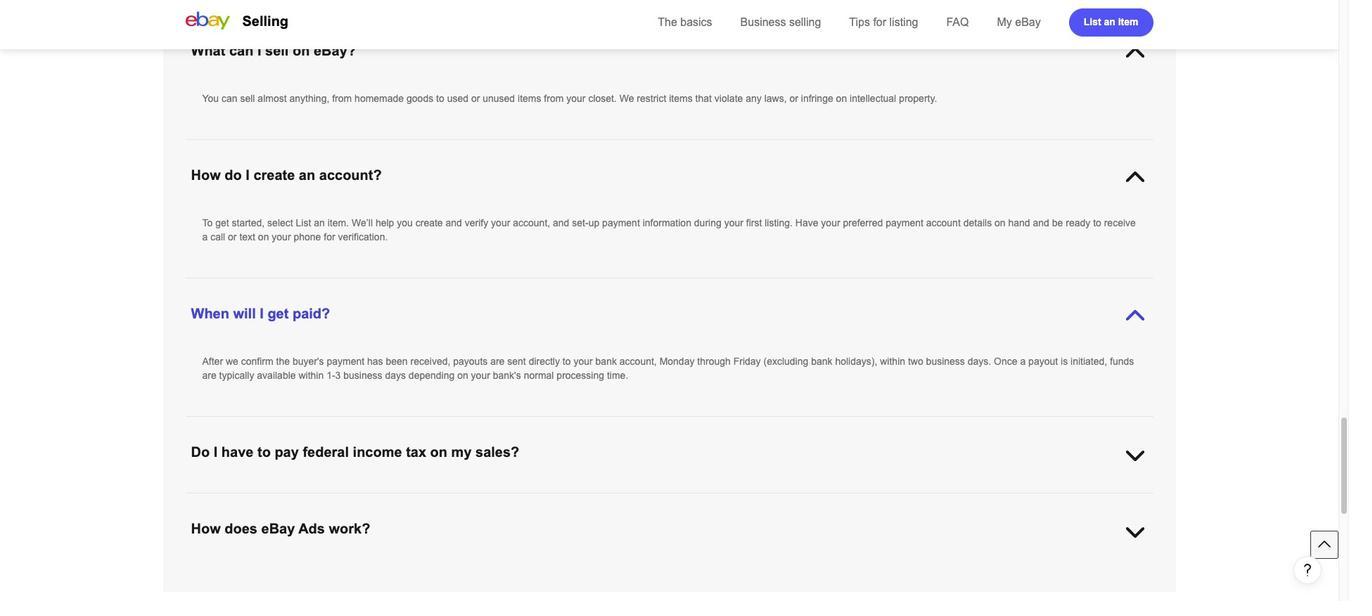 Task type: locate. For each thing, give the bounding box(es) containing it.
1 vertical spatial receive
[[943, 495, 975, 506]]

out inside ebay ads can help you build your business on ebay with effective advertising tools that create a meaningful connection between you and ebay's global community of passionate buyers - and help you sell your items faster. stand out among billions of listings on ebay by putting your items in front of interested buyers no matter the size of your budget.
[[260, 585, 274, 597]]

1 may from the left
[[299, 509, 318, 520]]

0 vertical spatial goods
[[407, 93, 434, 104]]

1 horizontal spatial ads
[[298, 521, 325, 537]]

0 vertical spatial receive
[[1104, 217, 1136, 229]]

1 vertical spatial get
[[268, 306, 289, 322]]

sold
[[303, 523, 321, 534], [202, 537, 220, 548]]

2 horizontal spatial the
[[980, 509, 994, 520]]

1 horizontal spatial be
[[1052, 217, 1063, 229]]

i right do
[[246, 167, 250, 183]]

be inside "to get started, select list an item. we'll help you create and verify your account, and set-up payment information during your first listing. have your preferred payment account details on hand and be ready to receive a call or text on your phone for verification."
[[1052, 217, 1063, 229]]

1 horizontal spatial out
[[658, 537, 672, 548]]

item.
[[328, 217, 349, 229]]

list up phone
[[296, 217, 311, 229]]

a up less
[[710, 509, 716, 520]]

build
[[305, 571, 326, 583]]

listing.
[[765, 217, 793, 229]]

my
[[997, 16, 1012, 28]]

0 vertical spatial be
[[1052, 217, 1063, 229]]

0 vertical spatial ads
[[298, 521, 325, 537]]

a inside ebay ads can help you build your business on ebay with effective advertising tools that create a meaningful connection between you and ebay's global community of passionate buyers - and help you sell your items faster. stand out among billions of listings on ebay by putting your items in front of interested buyers no matter the size of your budget.
[[614, 571, 619, 583]]

1 horizontal spatial bank
[[811, 356, 833, 367]]

issue
[[770, 495, 793, 506]]

2 all from the left
[[878, 495, 888, 506]]

tax left "my"
[[406, 445, 426, 460]]

create right do
[[254, 167, 295, 183]]

account, up time.
[[620, 356, 657, 367]]

restrict
[[637, 93, 667, 104]]

0 horizontal spatial be
[[515, 537, 526, 548]]

2 how from the top
[[191, 521, 221, 537]]

receive inside "to get started, select list an item. we'll help you create and verify your account, and set-up payment information during your first listing. have your preferred payment account details on hand and be ready to receive a call or text on your phone for verification."
[[1104, 217, 1136, 229]]

directly
[[529, 356, 560, 367]]

0 vertical spatial in
[[1039, 495, 1046, 506]]

your right verify
[[491, 217, 510, 229]]

example,
[[859, 523, 899, 534]]

the left new
[[1077, 495, 1094, 506]]

get left paid?
[[268, 306, 289, 322]]

something
[[613, 523, 658, 534]]

so
[[476, 523, 486, 534]]

a inside "to get started, select list an item. we'll help you create and verify your account, and set-up payment information during your first listing. have your preferred payment account details on hand and be ready to receive a call or text on your phone for verification."
[[202, 231, 208, 243]]

may up so
[[481, 509, 500, 520]]

items down advertising
[[492, 585, 516, 597]]

a left meaningful
[[614, 571, 619, 583]]

tips for listing link
[[849, 16, 918, 28]]

in right file
[[518, 509, 525, 520]]

how
[[191, 167, 221, 183], [191, 521, 221, 537]]

out right 'stand'
[[260, 585, 274, 597]]

0 horizontal spatial any
[[554, 523, 570, 534]]

list an item
[[1084, 16, 1139, 27]]

buyers
[[974, 571, 1004, 583], [609, 585, 638, 597]]

1 vertical spatial in
[[518, 509, 525, 520]]

in inside ebay ads can help you build your business on ebay with effective advertising tools that create a meaningful connection between you and ebay's global community of passionate buyers - and help you sell your items faster. stand out among billions of listings on ebay by putting your items in front of interested buyers no matter the size of your budget.
[[519, 585, 526, 597]]

matter
[[655, 585, 682, 597]]

jan
[[253, 495, 269, 506]]

help inside "to get started, select list an item. we'll help you create and verify your account, and set-up payment information during your first listing. have your preferred payment account details on hand and be ready to receive a call or text on your phone for verification."
[[376, 217, 394, 229]]

to up processing
[[563, 356, 571, 367]]

1 vertical spatial create
[[416, 217, 443, 229]]

2 horizontal spatial payment
[[886, 217, 924, 229]]

owe down who
[[920, 509, 938, 520]]

ebay's
[[801, 571, 831, 583]]

3
[[335, 370, 341, 381]]

a left call
[[202, 231, 208, 243]]

of down tools
[[552, 585, 560, 597]]

2 vertical spatial receive
[[676, 509, 708, 520]]

bike
[[969, 523, 987, 534]]

regulations
[[329, 495, 377, 506]]

on right "infringe"
[[836, 93, 847, 104]]

to up doesn't
[[759, 495, 767, 506]]

any inside starting on jan 1, 2022, irs regulations require all businesses that process payments, including online marketplaces like ebay, to issue a form 1099-k for all sellers who receive $600 or more in sales. the new tax reporting requirement may impact your 2022 tax return that you may file in 2023. however, just because you receive a 1099-k doesn't automatically mean that you'll owe taxes on the amount reported on your 1099- k. only goods that are sold for a profit are considered taxable, so you won't owe any taxes on something you sell for less than what you paid for it. for example, if you bought a bike for $1,000 last year, and then sold it on ebay today for $700, that $700 you made would generally not be subject to income tax. check out our
[[554, 523, 570, 534]]

taxes
[[940, 509, 964, 520], [573, 523, 597, 534]]

sell down year,
[[1071, 571, 1086, 583]]

0 horizontal spatial the
[[276, 356, 290, 367]]

payout
[[1029, 356, 1058, 367]]

buyers left -
[[974, 571, 1004, 583]]

an left item
[[1104, 16, 1116, 27]]

goods down requirement on the bottom left
[[237, 523, 264, 534]]

2 vertical spatial tax
[[399, 509, 412, 520]]

1 horizontal spatial goods
[[407, 93, 434, 104]]

for up the mean
[[864, 495, 876, 506]]

what
[[191, 43, 225, 58]]

0 horizontal spatial may
[[299, 509, 318, 520]]

can right you
[[222, 93, 238, 104]]

bank up time.
[[596, 356, 617, 367]]

may down irs
[[299, 509, 318, 520]]

business right the two
[[926, 356, 965, 367]]

0 horizontal spatial payment
[[327, 356, 365, 367]]

1 vertical spatial tax
[[1118, 495, 1131, 506]]

can for you
[[222, 93, 238, 104]]

hand
[[1009, 217, 1030, 229]]

$1,000
[[1004, 523, 1035, 534]]

a
[[202, 231, 208, 243], [1020, 356, 1026, 367], [796, 495, 801, 506], [710, 509, 716, 520], [338, 523, 344, 534], [961, 523, 967, 534], [614, 571, 619, 583]]

1 horizontal spatial help
[[376, 217, 394, 229]]

pay
[[275, 445, 299, 460]]

bank left holidays),
[[811, 356, 833, 367]]

listings
[[353, 585, 384, 597]]

ebay inside starting on jan 1, 2022, irs regulations require all businesses that process payments, including online marketplaces like ebay, to issue a form 1099-k for all sellers who receive $600 or more in sales. the new tax reporting requirement may impact your 2022 tax return that you may file in 2023. however, just because you receive a 1099-k doesn't automatically mean that you'll owe taxes on the amount reported on your 1099- k. only goods that are sold for a profit are considered taxable, so you won't owe any taxes on something you sell for less than what you paid for it. for example, if you bought a bike for $1,000 last year, and then sold it on ebay today for $700, that $700 you made would generally not be subject to income tax. check out our
[[244, 537, 267, 548]]

business down has
[[344, 370, 382, 381]]

passionate
[[924, 571, 971, 583]]

0 horizontal spatial ads
[[227, 571, 244, 583]]

1 from from the left
[[332, 93, 352, 104]]

1 horizontal spatial sold
[[303, 523, 321, 534]]

2 vertical spatial in
[[519, 585, 526, 597]]

the inside ebay ads can help you build your business on ebay with effective advertising tools that create a meaningful connection between you and ebay's global community of passionate buyers - and help you sell your items faster. stand out among billions of listings on ebay by putting your items in front of interested buyers no matter the size of your budget.
[[685, 585, 699, 597]]

violate
[[715, 93, 743, 104]]

including
[[582, 495, 621, 506]]

on down payouts
[[457, 370, 468, 381]]

1 horizontal spatial the
[[685, 585, 699, 597]]

1 bank from the left
[[596, 356, 617, 367]]

1 vertical spatial business
[[344, 370, 382, 381]]

1 horizontal spatial all
[[878, 495, 888, 506]]

sell inside ebay ads can help you build your business on ebay with effective advertising tools that create a meaningful connection between you and ebay's global community of passionate buyers - and help you sell your items faster. stand out among billions of listings on ebay by putting your items in front of interested buyers no matter the size of your budget.
[[1071, 571, 1086, 583]]

1099-
[[830, 495, 855, 506], [719, 509, 744, 520], [1107, 509, 1133, 520]]

your down effective
[[471, 585, 490, 597]]

on left "my"
[[430, 445, 448, 460]]

the basics
[[658, 16, 712, 28]]

on up year,
[[1072, 509, 1083, 520]]

all up return
[[413, 495, 423, 506]]

0 vertical spatial the
[[658, 16, 677, 28]]

0 vertical spatial can
[[229, 43, 254, 58]]

0 vertical spatial k
[[855, 495, 861, 506]]

1 how from the top
[[191, 167, 221, 183]]

the basics link
[[658, 16, 712, 28]]

2022,
[[282, 495, 307, 506]]

1 horizontal spatial account,
[[620, 356, 657, 367]]

1 vertical spatial any
[[554, 523, 570, 534]]

0 vertical spatial income
[[353, 445, 402, 460]]

0 horizontal spatial account,
[[513, 217, 550, 229]]

get up call
[[215, 217, 229, 229]]

we
[[226, 356, 238, 367]]

ads down impact
[[298, 521, 325, 537]]

1 vertical spatial out
[[260, 585, 274, 597]]

received,
[[411, 356, 451, 367]]

0 vertical spatial business
[[926, 356, 965, 367]]

closet.
[[588, 93, 617, 104]]

of right size
[[722, 585, 730, 597]]

1 horizontal spatial buyers
[[974, 571, 1004, 583]]

$700,
[[311, 537, 335, 548]]

you right so
[[489, 523, 505, 534]]

all
[[413, 495, 423, 506], [878, 495, 888, 506]]

1 horizontal spatial within
[[880, 356, 906, 367]]

how for how do i create an account?
[[191, 167, 221, 183]]

out left our
[[658, 537, 672, 548]]

2 from from the left
[[544, 93, 564, 104]]

1 vertical spatial be
[[515, 537, 526, 548]]

in
[[1039, 495, 1046, 506], [518, 509, 525, 520], [519, 585, 526, 597]]

putting
[[438, 585, 468, 597]]

1 horizontal spatial any
[[746, 93, 762, 104]]

0 vertical spatial taxes
[[940, 509, 964, 520]]

to right ready
[[1093, 217, 1102, 229]]

the up available
[[276, 356, 290, 367]]

started,
[[232, 217, 265, 229]]

2 horizontal spatial receive
[[1104, 217, 1136, 229]]

0 horizontal spatial get
[[215, 217, 229, 229]]

may
[[299, 509, 318, 520], [481, 509, 500, 520]]

receive right ready
[[1104, 217, 1136, 229]]

will
[[233, 306, 256, 322]]

infringe
[[801, 93, 834, 104]]

the down $600
[[980, 509, 994, 520]]

0 horizontal spatial all
[[413, 495, 423, 506]]

learn more .
[[790, 585, 843, 597]]

1 vertical spatial ads
[[227, 571, 244, 583]]

you
[[397, 217, 413, 229], [462, 509, 478, 520], [657, 509, 673, 520], [489, 523, 505, 534], [661, 523, 677, 534], [777, 523, 793, 534], [910, 523, 926, 534], [382, 537, 398, 548], [287, 571, 302, 583], [763, 571, 779, 583], [1053, 571, 1069, 583]]

0 horizontal spatial out
[[260, 585, 274, 597]]

meaningful
[[622, 571, 670, 583]]

and inside starting on jan 1, 2022, irs regulations require all businesses that process payments, including online marketplaces like ebay, to issue a form 1099-k for all sellers who receive $600 or more in sales. the new tax reporting requirement may impact your 2022 tax return that you may file in 2023. however, just because you receive a 1099-k doesn't automatically mean that you'll owe taxes on the amount reported on your 1099- k. only goods that are sold for a profit are considered taxable, so you won't owe any taxes on something you sell for less than what you paid for it. for example, if you bought a bike for $1,000 last year, and then sold it on ebay today for $700, that $700 you made would generally not be subject to income tax. check out our
[[1079, 523, 1096, 534]]

help right -
[[1031, 571, 1050, 583]]

on down made
[[392, 571, 403, 583]]

1 horizontal spatial list
[[1084, 16, 1101, 27]]

1,
[[271, 495, 279, 506]]

within
[[880, 356, 906, 367], [299, 370, 324, 381]]

list
[[1084, 16, 1101, 27], [296, 217, 311, 229]]

days
[[385, 370, 406, 381]]

0 horizontal spatial receive
[[676, 509, 708, 520]]

confirm
[[241, 356, 273, 367]]

0 vertical spatial tax
[[406, 445, 426, 460]]

if
[[902, 523, 907, 534]]

1 vertical spatial income
[[574, 537, 606, 548]]

for down impact
[[324, 523, 335, 534]]

the down connection
[[685, 585, 699, 597]]

create left verify
[[416, 217, 443, 229]]

0 horizontal spatial owe
[[534, 523, 552, 534]]

used
[[447, 93, 469, 104]]

sell left almost
[[240, 93, 255, 104]]

0 horizontal spatial help
[[265, 571, 284, 583]]

create inside "to get started, select list an item. we'll help you create and verify your account, and set-up payment information during your first listing. have your preferred payment account details on hand and be ready to receive a call or text on your phone for verification."
[[416, 217, 443, 229]]

2 vertical spatial business
[[351, 571, 390, 583]]

0 horizontal spatial sold
[[202, 537, 220, 548]]

list left item
[[1084, 16, 1101, 27]]

income up require
[[353, 445, 402, 460]]

1 vertical spatial the
[[1077, 495, 1094, 506]]

starting
[[202, 495, 236, 506]]

does
[[225, 521, 257, 537]]

1 vertical spatial owe
[[534, 523, 552, 534]]

processing
[[557, 370, 604, 381]]

0 horizontal spatial from
[[332, 93, 352, 104]]

homemade
[[355, 93, 404, 104]]

1 vertical spatial can
[[222, 93, 238, 104]]

items down then
[[1111, 571, 1134, 583]]

get inside "to get started, select list an item. we'll help you create and verify your account, and set-up payment information during your first listing. have your preferred payment account details on hand and be ready to receive a call or text on your phone for verification."
[[215, 217, 229, 229]]

reported
[[1032, 509, 1069, 520]]

i for sell
[[257, 43, 261, 58]]

you inside "to get started, select list an item. we'll help you create and verify your account, and set-up payment information during your first listing. have your preferred payment account details on hand and be ready to receive a call or text on your phone for verification."
[[397, 217, 413, 229]]

list inside "to get started, select list an item. we'll help you create and verify your account, and set-up payment information during your first listing. have your preferred payment account details on hand and be ready to receive a call or text on your phone for verification."
[[296, 217, 311, 229]]

1 vertical spatial buyers
[[609, 585, 638, 597]]

return
[[415, 509, 440, 520]]

taxes up bought
[[940, 509, 964, 520]]

receive down marketplaces at the bottom
[[676, 509, 708, 520]]

more
[[818, 585, 841, 597]]

1 vertical spatial how
[[191, 521, 221, 537]]

paid
[[796, 523, 814, 534]]

0 vertical spatial create
[[254, 167, 295, 183]]

business selling link
[[741, 16, 821, 28]]

0 vertical spatial how
[[191, 167, 221, 183]]

my ebay link
[[997, 16, 1041, 28]]

no
[[641, 585, 652, 597]]

are down after
[[202, 370, 217, 381]]

you right we'll
[[397, 217, 413, 229]]

a left "form"
[[796, 495, 801, 506]]

sold up the $700,
[[303, 523, 321, 534]]

all left the sellers
[[878, 495, 888, 506]]

0 vertical spatial the
[[276, 356, 290, 367]]

2 may from the left
[[481, 509, 500, 520]]

from right anything,
[[332, 93, 352, 104]]

0 horizontal spatial k
[[744, 509, 750, 520]]

new
[[1097, 495, 1115, 506]]

0 vertical spatial owe
[[920, 509, 938, 520]]

1 horizontal spatial k
[[855, 495, 861, 506]]

for right "tips"
[[873, 16, 887, 28]]

2 vertical spatial the
[[685, 585, 699, 597]]

ads
[[298, 521, 325, 537], [227, 571, 244, 583]]

sell up our
[[680, 523, 695, 534]]

learn
[[790, 585, 816, 597]]

1 horizontal spatial from
[[544, 93, 564, 104]]

2 horizontal spatial create
[[584, 571, 611, 583]]

tax right new
[[1118, 495, 1131, 506]]

1 horizontal spatial 1099-
[[830, 495, 855, 506]]

you
[[202, 93, 219, 104]]

bought
[[928, 523, 958, 534]]

2 bank from the left
[[811, 356, 833, 367]]

1 horizontal spatial create
[[416, 217, 443, 229]]

to left used
[[436, 93, 444, 104]]

2 vertical spatial can
[[247, 571, 263, 583]]

k.
[[202, 523, 212, 534]]

1 horizontal spatial owe
[[920, 509, 938, 520]]

be
[[1052, 217, 1063, 229], [515, 537, 526, 548]]

$700
[[357, 537, 379, 548]]

0 horizontal spatial goods
[[237, 523, 264, 534]]

can right what
[[229, 43, 254, 58]]

owe
[[920, 509, 938, 520], [534, 523, 552, 534]]

any down the however,
[[554, 523, 570, 534]]

a inside after we confirm the buyer's payment has been received, payouts are sent directly to your bank account, monday through friday (excluding bank holidays), within two business days. once a payout is initiated, funds are typically available within 1-3 business days depending on your bank's normal processing time.
[[1020, 356, 1026, 367]]

1 vertical spatial account,
[[620, 356, 657, 367]]

1 vertical spatial list
[[296, 217, 311, 229]]

be inside starting on jan 1, 2022, irs regulations require all businesses that process payments, including online marketplaces like ebay, to issue a form 1099-k for all sellers who receive $600 or more in sales. the new tax reporting requirement may impact your 2022 tax return that you may file in 2023. however, just because you receive a 1099-k doesn't automatically mean that you'll owe taxes on the amount reported on your 1099- k. only goods that are sold for a profit are considered taxable, so you won't owe any taxes on something you sell for less than what you paid for it. for example, if you bought a bike for $1,000 last year, and then sold it on ebay today for $700, that $700 you made would generally not be subject to income tax. check out our
[[515, 537, 526, 548]]

1 vertical spatial k
[[744, 509, 750, 520]]

advertising
[[491, 571, 538, 583]]

what can i sell on ebay?
[[191, 43, 356, 58]]

taxes down the however,
[[573, 523, 597, 534]]

and left then
[[1079, 523, 1096, 534]]

or right call
[[228, 231, 237, 243]]

0 vertical spatial out
[[658, 537, 672, 548]]

0 vertical spatial get
[[215, 217, 229, 229]]

how left do
[[191, 167, 221, 183]]

2 vertical spatial an
[[314, 217, 325, 229]]

0 vertical spatial sold
[[303, 523, 321, 534]]

income left tax.
[[574, 537, 606, 548]]

1099- up then
[[1107, 509, 1133, 520]]

income
[[353, 445, 402, 460], [574, 537, 606, 548]]

during
[[694, 217, 722, 229]]

listing
[[890, 16, 918, 28]]

create inside ebay ads can help you build your business on ebay with effective advertising tools that create a meaningful connection between you and ebay's global community of passionate buyers - and help you sell your items faster. stand out among billions of listings on ebay by putting your items in front of interested buyers no matter the size of your budget.
[[584, 571, 611, 583]]



Task type: describe. For each thing, give the bounding box(es) containing it.
i for create
[[246, 167, 250, 183]]

because
[[617, 509, 655, 520]]

0 horizontal spatial 1099-
[[719, 509, 744, 520]]

been
[[386, 356, 408, 367]]

items right restrict
[[669, 93, 693, 104]]

file
[[502, 509, 515, 520]]

ebay?
[[314, 43, 356, 58]]

tools
[[541, 571, 562, 583]]

on left ebay?
[[293, 43, 310, 58]]

0 vertical spatial within
[[880, 356, 906, 367]]

budget.
[[755, 585, 788, 597]]

1 vertical spatial within
[[299, 370, 324, 381]]

how does ebay ads work?
[[191, 521, 370, 537]]

for inside "to get started, select list an item. we'll help you create and verify your account, and set-up payment information during your first listing. have your preferred payment account details on hand and be ready to receive a call or text on your phone for verification."
[[324, 231, 335, 243]]

and up learn
[[782, 571, 798, 583]]

ebay up by
[[406, 571, 428, 583]]

faq link
[[947, 16, 969, 28]]

business
[[741, 16, 786, 28]]

your left first
[[724, 217, 744, 229]]

0 vertical spatial any
[[746, 93, 762, 104]]

you right $700
[[382, 537, 398, 548]]

not
[[499, 537, 513, 548]]

a left bike
[[961, 523, 967, 534]]

check
[[627, 537, 655, 548]]

your up profit
[[352, 509, 371, 520]]

once
[[994, 356, 1018, 367]]

your up processing
[[574, 356, 593, 367]]

basics
[[681, 16, 712, 28]]

just
[[599, 509, 615, 520]]

that up example,
[[875, 509, 892, 520]]

unused
[[483, 93, 515, 104]]

intellectual
[[850, 93, 896, 104]]

it
[[223, 537, 228, 548]]

you up among
[[287, 571, 302, 583]]

0 vertical spatial list
[[1084, 16, 1101, 27]]

bank's
[[493, 370, 521, 381]]

you right if in the bottom of the page
[[910, 523, 926, 534]]

your left closet.
[[567, 93, 586, 104]]

on down just
[[599, 523, 610, 534]]

a down impact
[[338, 523, 344, 534]]

item
[[1118, 16, 1139, 27]]

that down businesses
[[443, 509, 460, 520]]

requirement
[[244, 509, 296, 520]]

size
[[702, 585, 719, 597]]

faq
[[947, 16, 969, 28]]

paid?
[[293, 306, 330, 322]]

on right listings
[[386, 585, 397, 597]]

or right laws,
[[790, 93, 798, 104]]

the inside after we confirm the buyer's payment has been received, payouts are sent directly to your bank account, monday through friday (excluding bank holidays), within two business days. once a payout is initiated, funds are typically available within 1-3 business days depending on your bank's normal processing time.
[[276, 356, 290, 367]]

select
[[267, 217, 293, 229]]

days.
[[968, 356, 991, 367]]

1-
[[327, 370, 335, 381]]

or right used
[[471, 93, 480, 104]]

only
[[214, 523, 235, 534]]

2022
[[374, 509, 396, 520]]

1 vertical spatial an
[[299, 167, 315, 183]]

payouts
[[453, 356, 488, 367]]

ebay down requirement on the bottom left
[[261, 521, 295, 537]]

to right the subject
[[563, 537, 571, 548]]

starting on jan 1, 2022, irs regulations require all businesses that process payments, including online marketplaces like ebay, to issue a form 1099-k for all sellers who receive $600 or more in sales. the new tax reporting requirement may impact your 2022 tax return that you may file in 2023. however, just because you receive a 1099-k doesn't automatically mean that you'll owe taxes on the amount reported on your 1099- k. only goods that are sold for a profit are considered taxable, so you won't owe any taxes on something you sell for less than what you paid for it. for example, if you bought a bike for $1,000 last year, and then sold it on ebay today for $700, that $700 you made would generally not be subject to income tax. check out our
[[202, 495, 1133, 548]]

that down requirement on the bottom left
[[267, 523, 283, 534]]

for left less
[[697, 523, 709, 534]]

subject
[[529, 537, 560, 548]]

-
[[1006, 571, 1010, 583]]

time.
[[607, 370, 628, 381]]

business inside ebay ads can help you build your business on ebay with effective advertising tools that create a meaningful connection between you and ebay's global community of passionate buyers - and help you sell your items faster. stand out among billions of listings on ebay by putting your items in front of interested buyers no matter the size of your budget.
[[351, 571, 390, 583]]

account, inside "to get started, select list an item. we'll help you create and verify your account, and set-up payment information during your first listing. have your preferred payment account details on hand and be ready to receive a call or text on your phone for verification."
[[513, 217, 550, 229]]

tips
[[849, 16, 870, 28]]

how for how does ebay ads work?
[[191, 521, 221, 537]]

payments,
[[534, 495, 580, 506]]

monday
[[660, 356, 695, 367]]

your down payouts
[[471, 370, 490, 381]]

last
[[1037, 523, 1053, 534]]

on up bike
[[967, 509, 978, 520]]

you up our
[[661, 523, 677, 534]]

ready
[[1066, 217, 1091, 229]]

goods inside starting on jan 1, 2022, irs regulations require all businesses that process payments, including online marketplaces like ebay, to issue a form 1099-k for all sellers who receive $600 or more in sales. the new tax reporting requirement may impact your 2022 tax return that you may file in 2023. however, just because you receive a 1099-k doesn't automatically mean that you'll owe taxes on the amount reported on your 1099- k. only goods that are sold for a profit are considered taxable, so you won't owe any taxes on something you sell for less than what you paid for it. for example, if you bought a bike for $1,000 last year, and then sold it on ebay today for $700, that $700 you made would generally not be subject to income tax. check out our
[[237, 523, 264, 534]]

to left pay
[[257, 445, 271, 460]]

to inside after we confirm the buyer's payment has been received, payouts are sent directly to your bank account, monday through friday (excluding bank holidays), within two business days. once a payout is initiated, funds are typically available within 1-3 business days depending on your bank's normal processing time.
[[563, 356, 571, 367]]

you down marketplaces at the bottom
[[657, 509, 673, 520]]

ads inside ebay ads can help you build your business on ebay with effective advertising tools that create a meaningful connection between you and ebay's global community of passionate buyers - and help you sell your items faster. stand out among billions of listings on ebay by putting your items in front of interested buyers no matter the size of your budget.
[[227, 571, 244, 583]]

i right the do
[[214, 445, 218, 460]]

holidays),
[[835, 356, 878, 367]]

i for get
[[260, 306, 264, 322]]

that down profit
[[338, 537, 355, 548]]

your down between
[[733, 585, 752, 597]]

2 horizontal spatial help
[[1031, 571, 1050, 583]]

2 horizontal spatial 1099-
[[1107, 509, 1133, 520]]

effective
[[451, 571, 488, 583]]

almost
[[258, 93, 287, 104]]

1 horizontal spatial payment
[[602, 217, 640, 229]]

than
[[732, 523, 751, 534]]

front
[[529, 585, 549, 597]]

your down select
[[272, 231, 291, 243]]

on right it
[[231, 537, 242, 548]]

first
[[746, 217, 762, 229]]

can for what
[[229, 43, 254, 58]]

that left the violate
[[696, 93, 712, 104]]

of left listings
[[342, 585, 351, 597]]

your down new
[[1085, 509, 1105, 520]]

after we confirm the buyer's payment has been received, payouts are sent directly to your bank account, monday through friday (excluding bank holidays), within two business days. once a payout is initiated, funds are typically available within 1-3 business days depending on your bank's normal processing time.
[[202, 356, 1134, 381]]

verification.
[[338, 231, 388, 243]]

on left jan
[[239, 495, 250, 506]]

1 all from the left
[[413, 495, 423, 506]]

your up billions
[[329, 571, 348, 583]]

your down then
[[1089, 571, 1108, 583]]

ebay left by
[[400, 585, 422, 597]]

you down year,
[[1053, 571, 1069, 583]]

and right -
[[1012, 571, 1029, 583]]

1 horizontal spatial receive
[[943, 495, 975, 506]]

however,
[[555, 509, 596, 520]]

and left verify
[[446, 217, 462, 229]]

initiated,
[[1071, 356, 1108, 367]]

out inside starting on jan 1, 2022, irs regulations require all businesses that process payments, including online marketplaces like ebay, to issue a form 1099-k for all sellers who receive $600 or more in sales. the new tax reporting requirement may impact your 2022 tax return that you may file in 2023. however, just because you receive a 1099-k doesn't automatically mean that you'll owe taxes on the amount reported on your 1099- k. only goods that are sold for a profit are considered taxable, so you won't owe any taxes on something you sell for less than what you paid for it. for example, if you bought a bike for $1,000 last year, and then sold it on ebay today for $700, that $700 you made would generally not be subject to income tax. check out our
[[658, 537, 672, 548]]

.
[[841, 585, 843, 597]]

1 vertical spatial sold
[[202, 537, 220, 548]]

who
[[922, 495, 940, 506]]

has
[[367, 356, 383, 367]]

that left process
[[478, 495, 494, 506]]

community
[[862, 571, 910, 583]]

of right community
[[913, 571, 921, 583]]

payment inside after we confirm the buyer's payment has been received, payouts are sent directly to your bank account, monday through friday (excluding bank holidays), within two business days. once a payout is initiated, funds are typically available within 1-3 business days depending on your bank's normal processing time.
[[327, 356, 365, 367]]

do i have to pay federal income tax on my sales?
[[191, 445, 519, 460]]

an inside "to get started, select list an item. we'll help you create and verify your account, and set-up payment information during your first listing. have your preferred payment account details on hand and be ready to receive a call or text on your phone for verification."
[[314, 217, 325, 229]]

0 horizontal spatial taxes
[[573, 523, 597, 534]]

account, inside after we confirm the buyer's payment has been received, payouts are sent directly to your bank account, monday through friday (excluding bank holidays), within two business days. once a payout is initiated, funds are typically available within 1-3 business days depending on your bank's normal processing time.
[[620, 356, 657, 367]]

can inside ebay ads can help you build your business on ebay with effective advertising tools that create a meaningful connection between you and ebay's global community of passionate buyers - and help you sell your items faster. stand out among billions of listings on ebay by putting your items in front of interested buyers no matter the size of your budget.
[[247, 571, 263, 583]]

0 horizontal spatial the
[[658, 16, 677, 28]]

you up so
[[462, 509, 478, 520]]

for right bike
[[990, 523, 1002, 534]]

your right have
[[821, 217, 840, 229]]

0 horizontal spatial buyers
[[609, 585, 638, 597]]

property.
[[899, 93, 937, 104]]

made
[[401, 537, 425, 548]]

verify
[[465, 217, 488, 229]]

work?
[[329, 521, 370, 537]]

sell down the selling
[[265, 43, 289, 58]]

or inside starting on jan 1, 2022, irs regulations require all businesses that process payments, including online marketplaces like ebay, to issue a form 1099-k for all sellers who receive $600 or more in sales. the new tax reporting requirement may impact your 2022 tax return that you may file in 2023. however, just because you receive a 1099-k doesn't automatically mean that you'll owe taxes on the amount reported on your 1099- k. only goods that are sold for a profit are considered taxable, so you won't owe any taxes on something you sell for less than what you paid for it. for example, if you bought a bike for $1,000 last year, and then sold it on ebay today for $700, that $700 you made would generally not be subject to income tax. check out our
[[1002, 495, 1011, 506]]

ebay right my
[[1015, 16, 1041, 28]]

on inside after we confirm the buyer's payment has been received, payouts are sent directly to your bank account, monday through friday (excluding bank holidays), within two business days. once a payout is initiated, funds are typically available within 1-3 business days depending on your bank's normal processing time.
[[457, 370, 468, 381]]

on right the text
[[258, 231, 269, 243]]

on left "hand"
[[995, 217, 1006, 229]]

preferred
[[843, 217, 883, 229]]

1 horizontal spatial taxes
[[940, 509, 964, 520]]

account
[[926, 217, 961, 229]]

with
[[431, 571, 449, 583]]

selling
[[242, 13, 289, 29]]

account?
[[319, 167, 382, 183]]

items right unused
[[518, 93, 541, 104]]

you up budget.
[[763, 571, 779, 583]]

the inside starting on jan 1, 2022, irs regulations require all businesses that process payments, including online marketplaces like ebay, to issue a form 1099-k for all sellers who receive $600 or more in sales. the new tax reporting requirement may impact your 2022 tax return that you may file in 2023. however, just because you receive a 1099-k doesn't automatically mean that you'll owe taxes on the amount reported on your 1099- k. only goods that are sold for a profit are considered taxable, so you won't owe any taxes on something you sell for less than what you paid for it. for example, if you bought a bike for $1,000 last year, and then sold it on ebay today for $700, that $700 you made would generally not be subject to income tax. check out our
[[980, 509, 994, 520]]

would
[[428, 537, 454, 548]]

federal
[[303, 445, 349, 460]]

buyer's
[[293, 356, 324, 367]]

help, opens dialogs image
[[1301, 564, 1315, 578]]

1 horizontal spatial get
[[268, 306, 289, 322]]

0 horizontal spatial income
[[353, 445, 402, 460]]

ebay up the faster.
[[202, 571, 225, 583]]

sent
[[507, 356, 526, 367]]

and left set-
[[553, 217, 569, 229]]

for left it.
[[817, 523, 829, 534]]

0 vertical spatial an
[[1104, 16, 1116, 27]]

to
[[202, 217, 213, 229]]

or inside "to get started, select list an item. we'll help you create and verify your account, and set-up payment information during your first listing. have your preferred payment account details on hand and be ready to receive a call or text on your phone for verification."
[[228, 231, 237, 243]]

won't
[[508, 523, 531, 534]]

friday
[[734, 356, 761, 367]]

sales?
[[476, 445, 519, 460]]

my
[[451, 445, 472, 460]]

information
[[643, 217, 692, 229]]

are down 2022
[[371, 523, 385, 534]]

today
[[270, 537, 294, 548]]

are up bank's
[[490, 356, 505, 367]]

the inside starting on jan 1, 2022, irs regulations require all businesses that process payments, including online marketplaces like ebay, to issue a form 1099-k for all sellers who receive $600 or more in sales. the new tax reporting requirement may impact your 2022 tax return that you may file in 2023. however, just because you receive a 1099-k doesn't automatically mean that you'll owe taxes on the amount reported on your 1099- k. only goods that are sold for a profit are considered taxable, so you won't owe any taxes on something you sell for less than what you paid for it. for example, if you bought a bike for $1,000 last year, and then sold it on ebay today for $700, that $700 you made would generally not be subject to income tax. check out our
[[1077, 495, 1094, 506]]

considered
[[388, 523, 436, 534]]

for right today
[[296, 537, 308, 548]]

impact
[[321, 509, 350, 520]]

(excluding
[[764, 356, 809, 367]]

and right "hand"
[[1033, 217, 1050, 229]]

sell inside starting on jan 1, 2022, irs regulations require all businesses that process payments, including online marketplaces like ebay, to issue a form 1099-k for all sellers who receive $600 or more in sales. the new tax reporting requirement may impact your 2022 tax return that you may file in 2023. however, just because you receive a 1099-k doesn't automatically mean that you'll owe taxes on the amount reported on your 1099- k. only goods that are sold for a profit are considered taxable, so you won't owe any taxes on something you sell for less than what you paid for it. for example, if you bought a bike for $1,000 last year, and then sold it on ebay today for $700, that $700 you made would generally not be subject to income tax. check out our
[[680, 523, 695, 534]]

that inside ebay ads can help you build your business on ebay with effective advertising tools that create a meaningful connection between you and ebay's global community of passionate buyers - and help you sell your items faster. stand out among billions of listings on ebay by putting your items in front of interested buyers no matter the size of your budget.
[[565, 571, 581, 583]]

reporting
[[202, 509, 241, 520]]

to inside "to get started, select list an item. we'll help you create and verify your account, and set-up payment information during your first listing. have your preferred payment account details on hand and be ready to receive a call or text on your phone for verification."
[[1093, 217, 1102, 229]]

are up today
[[286, 523, 300, 534]]

you left paid
[[777, 523, 793, 534]]

among
[[277, 585, 307, 597]]

to get started, select list an item. we'll help you create and verify your account, and set-up payment information during your first listing. have your preferred payment account details on hand and be ready to receive a call or text on your phone for verification.
[[202, 217, 1136, 243]]

income inside starting on jan 1, 2022, irs regulations require all businesses that process payments, including online marketplaces like ebay, to issue a form 1099-k for all sellers who receive $600 or more in sales. the new tax reporting requirement may impact your 2022 tax return that you may file in 2023. however, just because you receive a 1099-k doesn't automatically mean that you'll owe taxes on the amount reported on your 1099- k. only goods that are sold for a profit are considered taxable, so you won't owe any taxes on something you sell for less than what you paid for it. for example, if you bought a bike for $1,000 last year, and then sold it on ebay today for $700, that $700 you made would generally not be subject to income tax. check out our
[[574, 537, 606, 548]]

ebay,
[[732, 495, 756, 506]]



Task type: vqa. For each thing, say whether or not it's contained in the screenshot.
left ADS
yes



